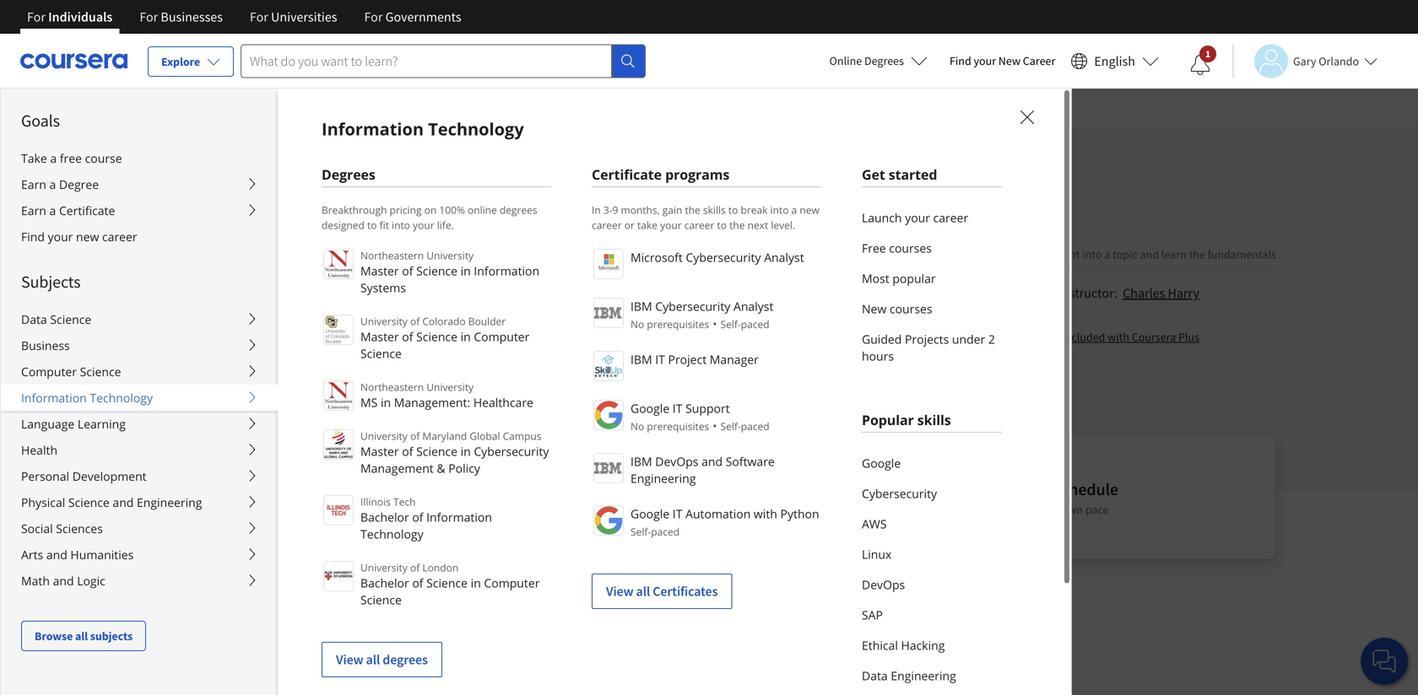 Task type: describe. For each thing, give the bounding box(es) containing it.
prerequisites for it
[[647, 420, 709, 433]]

into for certificate programs
[[770, 203, 789, 217]]

browse
[[35, 629, 73, 644]]

guided projects under 2 hours
[[862, 331, 995, 364]]

data for data science
[[21, 311, 47, 328]]

and inside the math and logic "popup button"
[[53, 573, 74, 589]]

banner navigation
[[14, 0, 475, 34]]

university inside northeastern university ms in management: healthcare
[[427, 380, 474, 394]]

universities
[[271, 8, 337, 25]]

computer science button
[[1, 359, 278, 385]]

view all degrees
[[336, 652, 428, 669]]

approx.
[[704, 479, 759, 500]]

of down systems
[[402, 329, 413, 345]]

paced inside google it automation with python self-paced
[[651, 525, 680, 539]]

view all degrees link
[[322, 642, 442, 678]]

everyone
[[421, 217, 570, 264]]

computer science inside dropdown button
[[21, 364, 121, 380]]

a inside popup button
[[49, 176, 56, 192]]

gary orlando button
[[1232, 44, 1378, 78]]

information technology inside information technology menu item
[[322, 117, 524, 141]]

modules link
[[224, 597, 293, 634]]

information technology inside information technology popup button
[[21, 390, 153, 406]]

take
[[637, 218, 658, 232]]

recommendations link
[[320, 597, 449, 634]]

governments
[[385, 8, 461, 25]]

systems
[[360, 280, 406, 296]]

cybersecurity inside university of maryland global campus master of science in cybersecurity management & policy
[[474, 444, 549, 460]]

get started
[[862, 165, 937, 184]]

ibm devops and software engineering link
[[592, 452, 821, 487]]

certificates
[[653, 583, 718, 600]]

bachelor inside university of london bachelor of science in computer science
[[360, 575, 409, 591]]

data science button
[[1, 306, 278, 333]]

health button
[[1, 437, 278, 463]]

information technology button
[[1, 385, 278, 411]]

ethical
[[862, 638, 898, 654]]

at inside approx. 21 hours to complete 3 weeks at 7 hours a week
[[745, 502, 755, 517]]

information inside illinois tech bachelor of information technology
[[426, 509, 492, 525]]

self- inside google it automation with python self-paced
[[631, 525, 651, 539]]

view for degrees
[[336, 652, 363, 669]]

approx. 21 hours to complete 3 weeks at 7 hours a week
[[704, 479, 913, 517]]

certificate inside dropdown button
[[59, 203, 115, 219]]

cybersecurity inside list
[[862, 486, 937, 502]]

list for started
[[862, 203, 1002, 371]]

launch your career link
[[862, 203, 1002, 233]]

programs
[[665, 165, 730, 184]]

health
[[21, 442, 57, 458]]

for governments
[[364, 8, 461, 25]]

online
[[468, 203, 497, 217]]

a inside approx. 21 hours to complete 3 weeks at 7 hours a week
[[796, 502, 802, 517]]

earn for earn a degree
[[21, 176, 46, 192]]

paced for support
[[741, 420, 770, 433]]

for for universities
[[250, 8, 268, 25]]

included
[[1062, 330, 1105, 345]]

experience
[[517, 502, 571, 517]]

topic
[[1113, 247, 1138, 262]]

ethical hacking link
[[862, 631, 1002, 661]]

1 horizontal spatial with
[[1108, 330, 1130, 345]]

gain
[[1021, 247, 1044, 262]]

flexible
[[995, 479, 1051, 500]]

no previous experience necessary
[[455, 502, 622, 517]]

level.
[[771, 218, 795, 232]]

get
[[862, 165, 885, 184]]

201,348
[[142, 393, 189, 409]]

fit
[[380, 218, 389, 232]]

hours inside guided projects under 2 hours
[[862, 348, 894, 364]]

1 vertical spatial devops
[[862, 577, 905, 593]]

partnername logo image inside ibm it project manager link
[[593, 351, 624, 382]]

list for skills
[[862, 448, 1002, 696]]

management:
[[394, 395, 470, 411]]

self- for support
[[720, 420, 741, 433]]

computer science link
[[243, 93, 346, 123]]

free inside button
[[226, 334, 252, 351]]

find your new career
[[950, 53, 1055, 68]]

in inside university of london bachelor of science in computer science
[[471, 575, 481, 591]]

1 horizontal spatial computer science
[[249, 100, 339, 116]]

your inside explore menu element
[[48, 229, 73, 245]]

of inside northeastern university master of science in information systems
[[402, 263, 413, 279]]

technology inside illinois tech bachelor of information technology
[[360, 526, 423, 542]]

python
[[780, 506, 819, 522]]

break
[[741, 203, 768, 217]]

science inside computer science dropdown button
[[80, 364, 121, 380]]

19 languages available button
[[276, 276, 402, 296]]

aws
[[862, 516, 887, 532]]

language learning
[[21, 416, 126, 432]]

tech
[[393, 495, 416, 509]]

it for support
[[673, 401, 682, 417]]

engineering inside data engineering link
[[891, 668, 956, 684]]

your inside in 3-9 months, gain the skills to break into a new career or take your career to the next level.
[[660, 218, 682, 232]]

cybersecurity down in 3-9 months, gain the skills to break into a new career or take your career to the next level.
[[686, 249, 761, 265]]

data for data engineering
[[862, 668, 888, 684]]

degrees inside information technology menu item
[[322, 165, 375, 184]]

manager
[[710, 352, 759, 368]]

in inside university of colorado boulder master of science in computer science
[[461, 329, 471, 345]]

northeastern university  logo image for master of science in information systems
[[323, 249, 354, 279]]

to inside breakthrough pricing on 100% online degrees designed to fit into your life.
[[367, 218, 377, 232]]

it for project
[[655, 352, 665, 368]]

linux
[[862, 547, 892, 563]]

development
[[72, 469, 147, 485]]

harry
[[1168, 285, 1200, 302]]

devops link
[[862, 570, 1002, 600]]

0 vertical spatial the
[[685, 203, 700, 217]]

of inside illinois tech bachelor of information technology
[[412, 509, 423, 525]]

all inside button
[[75, 629, 88, 644]]

and inside arts and humanities popup button
[[46, 547, 67, 563]]

computer inside university of london bachelor of science in computer science
[[484, 575, 540, 591]]

university of colorado boulder logo image
[[323, 315, 354, 345]]

0 vertical spatial technology
[[428, 117, 524, 141]]

ibm cybersecurity analyst no prerequisites • self-paced
[[631, 298, 774, 332]]

reviews
[[607, 607, 655, 624]]

view all certificates link
[[592, 574, 732, 609]]

of left maryland
[[410, 429, 420, 443]]

launch
[[862, 210, 902, 226]]

ibm it project manager link
[[592, 349, 821, 382]]

physical
[[21, 495, 65, 511]]

not
[[524, 278, 543, 295]]

most
[[862, 271, 889, 287]]

logic
[[77, 573, 105, 589]]

take a free course link
[[1, 145, 278, 171]]

career up microsoft cybersecurity analyst
[[684, 218, 715, 232]]

a inside in 3-9 months, gain the skills to break into a new career or take your career to the next level.
[[791, 203, 797, 217]]

a inside dropdown button
[[49, 203, 56, 219]]

pricing
[[390, 203, 422, 217]]

for for governments
[[364, 8, 383, 25]]

degrees inside list
[[383, 652, 428, 669]]

language
[[21, 416, 74, 432]]

master inside university of colorado boulder master of science in computer science
[[360, 329, 399, 345]]

university of maryland global campus logo image
[[323, 430, 354, 460]]

take
[[21, 150, 47, 166]]

of down london
[[412, 575, 423, 591]]

some content may not be translated
[[416, 278, 620, 295]]

science inside data science popup button
[[50, 311, 91, 328]]

find for find your new career
[[21, 229, 45, 245]]

science inside university of maryland global campus master of science in cybersecurity management & policy
[[416, 444, 457, 460]]

for for cybersecurity
[[369, 217, 414, 264]]

of left london
[[410, 561, 420, 575]]

find for find your new career
[[950, 53, 971, 68]]

and inside course gain insight into a topic and learn the fundamentals
[[1140, 247, 1159, 262]]

translated
[[563, 278, 620, 295]]

ibm for ibm devops and software engineering
[[631, 454, 652, 470]]

master inside university of maryland global campus master of science in cybersecurity management & policy
[[360, 444, 399, 460]]

financial aid available
[[292, 343, 404, 358]]

google for google it automation with python self-paced
[[631, 506, 670, 522]]

hacking
[[901, 638, 945, 654]]

social
[[21, 521, 53, 537]]

explore button
[[148, 46, 234, 77]]

course gain insight into a topic and learn the fundamentals
[[1021, 220, 1276, 262]]

google link
[[862, 448, 1002, 479]]

degrees inside popup button
[[864, 53, 904, 68]]

1 vertical spatial skills
[[917, 411, 951, 429]]

at inside 'flexible schedule learn at your own pace'
[[1025, 502, 1035, 517]]

launch your career
[[862, 210, 968, 226]]

recommendations
[[330, 607, 439, 624]]

google for google it support no prerequisites • self-paced
[[631, 401, 670, 417]]

automation
[[686, 506, 751, 522]]

sap
[[862, 607, 883, 623]]

or
[[624, 218, 635, 232]]

information technology group
[[0, 88, 1418, 696]]

learn
[[995, 502, 1023, 517]]

free inside "link"
[[862, 240, 886, 256]]

engineering inside physical science and engineering dropdown button
[[137, 495, 202, 511]]

northeastern for of
[[360, 249, 424, 263]]

ibm for ibm it project manager
[[631, 352, 652, 368]]

courses for new courses
[[890, 301, 932, 317]]

career down 3-
[[592, 218, 622, 232]]

view all certificates
[[606, 583, 718, 600]]



Task type: locate. For each thing, give the bounding box(es) containing it.
None search field
[[241, 44, 646, 78]]

skills down programs
[[703, 203, 726, 217]]

2 earn from the top
[[21, 203, 46, 219]]

information inside popup button
[[21, 390, 87, 406]]

it
[[655, 352, 665, 368], [673, 401, 682, 417], [673, 506, 682, 522]]

all up reviews
[[636, 583, 650, 600]]

own
[[1062, 502, 1083, 517]]

financial aid available button
[[292, 343, 404, 358]]

data up business
[[21, 311, 47, 328]]

new down most at the right top of the page
[[862, 301, 887, 317]]

it left 3
[[673, 506, 682, 522]]

insight
[[1046, 247, 1080, 262]]

no inside ibm cybersecurity analyst no prerequisites • self-paced
[[631, 317, 644, 331]]

university for of
[[360, 429, 408, 443]]

0 vertical spatial view
[[606, 583, 633, 600]]

1 vertical spatial courses
[[890, 301, 932, 317]]

0 vertical spatial new
[[999, 53, 1021, 68]]

find your new career link
[[941, 51, 1064, 72]]

for left businesses
[[140, 8, 158, 25]]

available for 19 languages available
[[351, 278, 402, 295]]

1 list from the top
[[862, 203, 1002, 371]]

view up reviews
[[606, 583, 633, 600]]

northeastern university  logo image down designed
[[323, 249, 354, 279]]

northeastern university  logo image for ms in management: healthcare
[[323, 381, 354, 411]]

0 vertical spatial degrees
[[864, 53, 904, 68]]

5 partnername logo image from the top
[[593, 453, 624, 484]]

coursera
[[1132, 330, 1176, 345]]

your down the on on the top of page
[[413, 218, 434, 232]]

show notifications image
[[1190, 55, 1211, 75]]

certificate inside information technology menu item
[[592, 165, 662, 184]]

in right 'some' at the left top of page
[[461, 263, 471, 279]]

1 vertical spatial bachelor
[[360, 575, 409, 591]]

prerequisites inside ibm cybersecurity analyst no prerequisites • self-paced
[[647, 317, 709, 331]]

6 partnername logo image from the top
[[593, 506, 624, 536]]

1 horizontal spatial free
[[862, 240, 886, 256]]

no up ibm it project manager
[[631, 317, 644, 331]]

be
[[546, 278, 560, 295]]

master right 'aid'
[[360, 329, 399, 345]]

personal development
[[21, 469, 147, 485]]

to left break
[[728, 203, 738, 217]]

analyst for microsoft cybersecurity analyst
[[764, 249, 804, 265]]

math
[[21, 573, 50, 589]]

1 horizontal spatial for
[[369, 217, 414, 264]]

1 vertical spatial self-
[[720, 420, 741, 433]]

partnername logo image inside microsoft cybersecurity analyst link
[[593, 249, 624, 279]]

career inside "link"
[[933, 210, 968, 226]]

new left career
[[999, 53, 1021, 68]]

prerequisites inside google it support no prerequisites • self-paced
[[647, 420, 709, 433]]

find left career
[[950, 53, 971, 68]]

1 horizontal spatial the
[[729, 218, 745, 232]]

hours
[[862, 348, 894, 364], [783, 479, 824, 500], [766, 502, 794, 517]]

analyst down level. at the top
[[764, 249, 804, 265]]

technology inside popup button
[[90, 390, 153, 406]]

computer inside university of colorado boulder master of science in computer science
[[474, 329, 530, 345]]

prerequisites up 'project'
[[647, 317, 709, 331]]

the inside course gain insight into a topic and learn the fundamentals
[[1189, 247, 1205, 262]]

2 • from the top
[[713, 418, 717, 434]]

the right learn
[[1189, 247, 1205, 262]]

2 vertical spatial ibm
[[631, 454, 652, 470]]

0 vertical spatial master
[[360, 263, 399, 279]]

data down the ethical
[[862, 668, 888, 684]]

0 horizontal spatial skills
[[703, 203, 726, 217]]

new right break
[[800, 203, 819, 217]]

aid
[[340, 343, 356, 358]]

view down recommendations
[[336, 652, 363, 669]]

university for in
[[360, 561, 408, 575]]

1 vertical spatial computer science
[[21, 364, 121, 380]]

it inside google it automation with python self-paced
[[673, 506, 682, 522]]

google it support no prerequisites • self-paced
[[631, 401, 770, 434]]

gain
[[662, 203, 682, 217]]

data
[[21, 311, 47, 328], [862, 668, 888, 684]]

northeastern for in
[[360, 380, 424, 394]]

a down earn a degree
[[49, 203, 56, 219]]

for businesses
[[140, 8, 223, 25]]

0 horizontal spatial computer science
[[21, 364, 121, 380]]

1 vertical spatial degrees
[[322, 165, 375, 184]]

available right 'aid'
[[359, 343, 404, 358]]

your inside 'flexible schedule learn at your own pace'
[[1037, 502, 1059, 517]]

1 vertical spatial prerequisites
[[647, 420, 709, 433]]

1 horizontal spatial new
[[999, 53, 1021, 68]]

for for businesses
[[140, 8, 158, 25]]

to up week
[[827, 479, 842, 500]]

in right ms
[[381, 395, 391, 411]]

1 ibm from the top
[[631, 298, 652, 314]]

for left universities
[[250, 8, 268, 25]]

may
[[497, 278, 522, 295]]

engineering inside ibm devops and software engineering
[[631, 471, 696, 487]]

and inside physical science and engineering dropdown button
[[113, 495, 134, 511]]

1 vertical spatial paced
[[741, 420, 770, 433]]

no inside google it support no prerequisites • self-paced
[[631, 420, 644, 433]]

chat with us image
[[1371, 648, 1398, 675]]

your left career
[[974, 53, 996, 68]]

ibm inside ibm devops and software engineering
[[631, 454, 652, 470]]

1 vertical spatial •
[[713, 418, 717, 434]]

it for automation
[[673, 506, 682, 522]]

paced inside google it support no prerequisites • self-paced
[[741, 420, 770, 433]]

0 horizontal spatial for
[[207, 334, 224, 351]]

0 vertical spatial computer science
[[249, 100, 339, 116]]

2 horizontal spatial all
[[636, 583, 650, 600]]

your inside "link"
[[905, 210, 930, 226]]

3 master from the top
[[360, 444, 399, 460]]

0 vertical spatial list
[[862, 203, 1002, 371]]

• for support
[[713, 418, 717, 434]]

online degrees button
[[816, 42, 941, 79]]

enroll for free
[[169, 334, 252, 351]]

into down pricing
[[392, 218, 410, 232]]

2 horizontal spatial the
[[1189, 247, 1205, 262]]

skills
[[703, 203, 726, 217], [917, 411, 951, 429]]

your down gain
[[660, 218, 682, 232]]

0 horizontal spatial information technology
[[21, 390, 153, 406]]

in inside northeastern university master of science in information systems
[[461, 263, 471, 279]]

university right university of london logo
[[360, 561, 408, 575]]

of left colorado
[[410, 314, 420, 328]]

guided
[[862, 331, 902, 347]]

engineering up the social sciences popup button
[[137, 495, 202, 511]]

3 for from the left
[[250, 8, 268, 25]]

science inside northeastern university master of science in information systems
[[416, 263, 457, 279]]

a inside course gain insight into a topic and learn the fundamentals
[[1104, 247, 1110, 262]]

1 vertical spatial hours
[[783, 479, 824, 500]]

a left degree
[[49, 176, 56, 192]]

information technology menu item
[[277, 88, 1418, 696]]

all for certificate programs
[[636, 583, 650, 600]]

1 horizontal spatial all
[[366, 652, 380, 669]]

view for certificate programs
[[606, 583, 633, 600]]

1 vertical spatial northeastern university  logo image
[[323, 381, 354, 411]]

1 courses from the top
[[889, 240, 932, 256]]

0 horizontal spatial view
[[336, 652, 363, 669]]

0 vertical spatial data
[[21, 311, 47, 328]]

self- for analyst
[[720, 317, 741, 331]]

computer inside computer science dropdown button
[[21, 364, 77, 380]]

coursera image
[[20, 47, 127, 74]]

a left free
[[50, 150, 57, 166]]

1 vertical spatial free
[[226, 334, 252, 351]]

3 partnername logo image from the top
[[593, 351, 624, 382]]

available down 'cybersecurity for everyone'
[[351, 278, 402, 295]]

university inside northeastern university master of science in information systems
[[427, 249, 474, 263]]

view inside list
[[336, 652, 363, 669]]

new inside in 3-9 months, gain the skills to break into a new career or take your career to the next level.
[[800, 203, 819, 217]]

0 horizontal spatial at
[[745, 502, 755, 517]]

data inside popup button
[[21, 311, 47, 328]]

2 horizontal spatial into
[[1082, 247, 1102, 262]]

analyst inside microsoft cybersecurity analyst link
[[764, 249, 804, 265]]

view all degrees list
[[322, 247, 551, 678]]

find inside explore menu element
[[21, 229, 45, 245]]

1 vertical spatial into
[[392, 218, 410, 232]]

in 3-9 months, gain the skills to break into a new career or take your career to the next level.
[[592, 203, 819, 232]]

with inside google it automation with python self-paced
[[754, 506, 777, 522]]

technology up language learning dropdown button
[[90, 390, 153, 406]]

it left support
[[673, 401, 682, 417]]

0 vertical spatial courses
[[889, 240, 932, 256]]

0 vertical spatial skills
[[703, 203, 726, 217]]

google left support
[[631, 401, 670, 417]]

(1,170 reviews)
[[300, 502, 373, 517]]

google inside google it support no prerequisites • self-paced
[[631, 401, 670, 417]]

analyst inside ibm cybersecurity analyst no prerequisites • self-paced
[[734, 298, 774, 314]]

list containing google
[[862, 448, 1002, 696]]

google up complete
[[862, 455, 901, 471]]

most popular link
[[862, 263, 1002, 294]]

earn inside earn a degree popup button
[[21, 176, 46, 192]]

northeastern inside northeastern university master of science in information systems
[[360, 249, 424, 263]]

0 horizontal spatial find
[[21, 229, 45, 245]]

science inside physical science and engineering dropdown button
[[68, 495, 110, 511]]

of
[[402, 263, 413, 279], [410, 314, 420, 328], [402, 329, 413, 345], [410, 429, 420, 443], [402, 444, 413, 460], [412, 509, 423, 525], [410, 561, 420, 575], [412, 575, 423, 591]]

1 vertical spatial master
[[360, 329, 399, 345]]

1 northeastern from the top
[[360, 249, 424, 263]]

in
[[592, 203, 601, 217]]

individuals
[[48, 8, 113, 25]]

university of london bachelor of science in computer science
[[360, 561, 540, 608]]

under
[[952, 331, 985, 347]]

for
[[27, 8, 46, 25], [140, 8, 158, 25], [250, 8, 268, 25], [364, 8, 383, 25]]

university for science
[[360, 314, 408, 328]]

to up microsoft cybersecurity analyst
[[717, 218, 727, 232]]

career up free courses "link" at the top right of page
[[933, 210, 968, 226]]

university of london logo image
[[323, 561, 354, 592]]

master up 'management'
[[360, 444, 399, 460]]

months,
[[621, 203, 660, 217]]

earn for earn a certificate
[[21, 203, 46, 219]]

201,348 already enrolled
[[142, 393, 283, 409]]

a left week
[[796, 502, 802, 517]]

1 vertical spatial with
[[754, 506, 777, 522]]

1 bachelor from the top
[[360, 509, 409, 525]]

bachelor down illinois
[[360, 509, 409, 525]]

3 ibm from the top
[[631, 454, 652, 470]]

boulder
[[468, 314, 506, 328]]

view all certificates list
[[592, 247, 821, 609]]

1 vertical spatial no
[[631, 420, 644, 433]]

plus
[[1178, 330, 1200, 345]]

degrees up breakthrough on the top of the page
[[322, 165, 375, 184]]

0 vertical spatial engineering
[[631, 471, 696, 487]]

paced for analyst
[[741, 317, 770, 331]]

close image
[[1016, 106, 1037, 127], [1016, 106, 1037, 127], [1016, 106, 1037, 127], [1016, 106, 1037, 127]]

google inside list
[[862, 455, 901, 471]]

gary
[[1293, 54, 1316, 69]]

for for individuals
[[27, 8, 46, 25]]

2 partnername logo image from the top
[[593, 298, 624, 328]]

breakthrough pricing on 100% online degrees designed to fit into your life.
[[322, 203, 537, 232]]

0 horizontal spatial into
[[392, 218, 410, 232]]

included with coursera plus
[[1062, 330, 1200, 345]]

enroll for free button
[[142, 323, 279, 377]]

social sciences
[[21, 521, 103, 537]]

your inside breakthrough pricing on 100% online degrees designed to fit into your life.
[[413, 218, 434, 232]]

0 vertical spatial new
[[800, 203, 819, 217]]

support
[[686, 401, 730, 417]]

1 horizontal spatial degrees
[[500, 203, 537, 217]]

self- up manager
[[720, 317, 741, 331]]

next
[[748, 218, 768, 232]]

1 partnername logo image from the top
[[593, 249, 624, 279]]

cybersecurity up the 19
[[142, 217, 361, 264]]

1 vertical spatial northeastern
[[360, 380, 424, 394]]

2 vertical spatial it
[[673, 506, 682, 522]]

explore menu element
[[1, 89, 278, 652]]

courses
[[889, 240, 932, 256], [890, 301, 932, 317]]

technology down tech
[[360, 526, 423, 542]]

cybersecurity up aws
[[862, 486, 937, 502]]

northeastern
[[360, 249, 424, 263], [360, 380, 424, 394]]

view inside list
[[606, 583, 633, 600]]

personal
[[21, 469, 69, 485]]

2 vertical spatial no
[[455, 502, 469, 517]]

into inside in 3-9 months, gain the skills to break into a new career or take your career to the next level.
[[770, 203, 789, 217]]

self- inside google it support no prerequisites • self-paced
[[720, 420, 741, 433]]

university down life.
[[427, 249, 474, 263]]

1 horizontal spatial technology
[[360, 526, 423, 542]]

master inside northeastern university master of science in information systems
[[360, 263, 399, 279]]

northeastern university  logo image left ms
[[323, 381, 354, 411]]

1 horizontal spatial certificate
[[592, 165, 662, 184]]

included with coursera plus link
[[1062, 329, 1200, 346]]

hours up week
[[783, 479, 824, 500]]

2 vertical spatial into
[[1082, 247, 1102, 262]]

0 horizontal spatial engineering
[[137, 495, 202, 511]]

• for analyst
[[713, 316, 717, 332]]

available for financial aid available
[[359, 343, 404, 358]]

campus
[[503, 429, 541, 443]]

list
[[862, 203, 1002, 371], [862, 448, 1002, 696]]

new inside explore menu element
[[76, 229, 99, 245]]

prerequisites for cybersecurity
[[647, 317, 709, 331]]

for inside button
[[207, 334, 224, 351]]

self- inside ibm cybersecurity analyst no prerequisites • self-paced
[[720, 317, 741, 331]]

ibm for ibm cybersecurity analyst no prerequisites • self-paced
[[631, 298, 652, 314]]

for left individuals
[[27, 8, 46, 25]]

1 northeastern university  logo image from the top
[[323, 249, 354, 279]]

a up level. at the top
[[791, 203, 797, 217]]

bachelor
[[360, 509, 409, 525], [360, 575, 409, 591]]

science inside the computer science link
[[301, 100, 339, 116]]

skills inside in 3-9 months, gain the skills to break into a new career or take your career to the next level.
[[703, 203, 726, 217]]

1 horizontal spatial into
[[770, 203, 789, 217]]

• inside google it support no prerequisites • self-paced
[[713, 418, 717, 434]]

university inside university of london bachelor of science in computer science
[[360, 561, 408, 575]]

1 vertical spatial google
[[862, 455, 901, 471]]

1 vertical spatial view
[[336, 652, 363, 669]]

1 horizontal spatial devops
[[862, 577, 905, 593]]

learning
[[78, 416, 126, 432]]

new inside information technology menu item
[[862, 301, 887, 317]]

cybersecurity
[[142, 217, 361, 264], [686, 249, 761, 265], [655, 298, 730, 314], [474, 444, 549, 460], [862, 486, 937, 502]]

courses for free courses
[[889, 240, 932, 256]]

partnername logo image inside ibm devops and software engineering link
[[593, 453, 624, 484]]

with right included
[[1108, 330, 1130, 345]]

personal development button
[[1, 463, 278, 490]]

no for ibm cybersecurity analyst
[[631, 317, 644, 331]]

0 vertical spatial northeastern university  logo image
[[323, 249, 354, 279]]

2 northeastern from the top
[[360, 380, 424, 394]]

1 at from the left
[[745, 502, 755, 517]]

and left 'logic'
[[53, 573, 74, 589]]

1 horizontal spatial engineering
[[631, 471, 696, 487]]

cybersecurity inside ibm cybersecurity analyst no prerequisites • self-paced
[[655, 298, 730, 314]]

1 vertical spatial new
[[862, 301, 887, 317]]

1 earn from the top
[[21, 176, 46, 192]]

2 for from the left
[[140, 8, 158, 25]]

1 for from the left
[[27, 8, 46, 25]]

0 vertical spatial degrees
[[500, 203, 537, 217]]

19
[[276, 278, 289, 295]]

bachelor up recommendations link
[[360, 575, 409, 591]]

100%
[[439, 203, 465, 217]]

1 horizontal spatial new
[[800, 203, 819, 217]]

for for enroll
[[207, 334, 224, 351]]

4 partnername logo image from the top
[[593, 400, 624, 431]]

0 horizontal spatial with
[[754, 506, 777, 522]]

0 horizontal spatial free
[[226, 334, 252, 351]]

2 courses from the top
[[890, 301, 932, 317]]

to inside approx. 21 hours to complete 3 weeks at 7 hours a week
[[827, 479, 842, 500]]

courses inside "link"
[[889, 240, 932, 256]]

information technology up language learning
[[21, 390, 153, 406]]

of up 'management'
[[402, 444, 413, 460]]

a left topic
[[1104, 247, 1110, 262]]

1 vertical spatial data
[[862, 668, 888, 684]]

your down earn a certificate
[[48, 229, 73, 245]]

information inside northeastern university master of science in information systems
[[474, 263, 540, 279]]

google it automation with python self-paced
[[631, 506, 819, 539]]

3
[[704, 502, 710, 517]]

self- down support
[[720, 420, 741, 433]]

1 vertical spatial engineering
[[137, 495, 202, 511]]

hours down 'guided'
[[862, 348, 894, 364]]

degrees inside breakthrough pricing on 100% online degrees designed to fit into your life.
[[500, 203, 537, 217]]

at right learn
[[1025, 502, 1035, 517]]

northeastern up ms
[[360, 380, 424, 394]]

to left fit at the top
[[367, 218, 377, 232]]

1 vertical spatial certificate
[[59, 203, 115, 219]]

1 vertical spatial analyst
[[734, 298, 774, 314]]

1 vertical spatial find
[[21, 229, 45, 245]]

2 at from the left
[[1025, 502, 1035, 517]]

all inside list
[[636, 583, 650, 600]]

all inside list
[[366, 652, 380, 669]]

project
[[668, 352, 707, 368]]

previous
[[472, 502, 514, 517]]

0 vertical spatial free
[[862, 240, 886, 256]]

cybersecurity down microsoft cybersecurity analyst link
[[655, 298, 730, 314]]

in down previous
[[471, 575, 481, 591]]

it inside google it support no prerequisites • self-paced
[[673, 401, 682, 417]]

free
[[60, 150, 82, 166]]

1 • from the top
[[713, 316, 717, 332]]

1 vertical spatial for
[[207, 334, 224, 351]]

available inside 19 languages available button
[[351, 278, 402, 295]]

into right insight
[[1082, 247, 1102, 262]]

financial
[[292, 343, 337, 358]]

data inside information technology menu item
[[862, 668, 888, 684]]

2 prerequisites from the top
[[647, 420, 709, 433]]

new down earn a certificate
[[76, 229, 99, 245]]

1 vertical spatial information technology
[[21, 390, 153, 406]]

1 horizontal spatial information technology
[[322, 117, 524, 141]]

arts
[[21, 547, 43, 563]]

arts and humanities button
[[1, 542, 278, 568]]

in inside university of maryland global campus master of science in cybersecurity management & policy
[[461, 444, 471, 460]]

2 bachelor from the top
[[360, 575, 409, 591]]

0 vertical spatial self-
[[720, 317, 741, 331]]

paced inside ibm cybersecurity analyst no prerequisites • self-paced
[[741, 317, 770, 331]]

1 master from the top
[[360, 263, 399, 279]]

northeastern university  logo image
[[323, 249, 354, 279], [323, 381, 354, 411]]

2 vertical spatial hours
[[766, 502, 794, 517]]

1 vertical spatial technology
[[90, 390, 153, 406]]

2 vertical spatial master
[[360, 444, 399, 460]]

devops down linux
[[862, 577, 905, 593]]

find down earn a certificate
[[21, 229, 45, 245]]

data science
[[21, 311, 91, 328]]

university inside university of colorado boulder master of science in computer science
[[360, 314, 408, 328]]

ibm left 'project'
[[631, 352, 652, 368]]

0 vertical spatial ibm
[[631, 298, 652, 314]]

1 vertical spatial all
[[75, 629, 88, 644]]

illinois tech logo image
[[323, 496, 354, 526]]

2 list from the top
[[862, 448, 1002, 696]]

2 ibm from the top
[[631, 352, 652, 368]]

into inside course gain insight into a topic and learn the fundamentals
[[1082, 247, 1102, 262]]

in up policy
[[461, 444, 471, 460]]

0 horizontal spatial degrees
[[383, 652, 428, 669]]

2 horizontal spatial technology
[[428, 117, 524, 141]]

math and logic button
[[1, 568, 278, 594]]

1 prerequisites from the top
[[647, 317, 709, 331]]

engineering up automation
[[631, 471, 696, 487]]

skills up google link on the bottom of the page
[[917, 411, 951, 429]]

list containing launch your career
[[862, 203, 1002, 371]]

devops inside ibm devops and software engineering
[[655, 454, 699, 470]]

technology up online
[[428, 117, 524, 141]]

2 vertical spatial google
[[631, 506, 670, 522]]

0 vertical spatial for
[[369, 217, 414, 264]]

career inside explore menu element
[[102, 229, 137, 245]]

and inside ibm devops and software engineering
[[702, 454, 723, 470]]

google inside google it automation with python self-paced
[[631, 506, 670, 522]]

0 vertical spatial •
[[713, 316, 717, 332]]

computer inside the computer science link
[[249, 100, 299, 116]]

0 vertical spatial earn
[[21, 176, 46, 192]]

1 horizontal spatial view
[[606, 583, 633, 600]]

2 horizontal spatial engineering
[[891, 668, 956, 684]]

2 vertical spatial self-
[[631, 525, 651, 539]]

1 vertical spatial it
[[673, 401, 682, 417]]

earn down take
[[21, 176, 46, 192]]

0 vertical spatial prerequisites
[[647, 317, 709, 331]]

global
[[470, 429, 500, 443]]

for left governments
[[364, 8, 383, 25]]

northeastern university ms in management: healthcare
[[360, 380, 533, 411]]

week
[[805, 502, 831, 517]]

in down boulder
[[461, 329, 471, 345]]

2 northeastern university  logo image from the top
[[323, 381, 354, 411]]

analyst for ibm cybersecurity analyst no prerequisites • self-paced
[[734, 298, 774, 314]]

enrolled
[[236, 393, 283, 409]]

google for google
[[862, 455, 901, 471]]

for universities
[[250, 8, 337, 25]]

microsoft
[[631, 249, 683, 265]]

paced up the software on the bottom right
[[741, 420, 770, 433]]

no for google it support
[[631, 420, 644, 433]]

bachelor inside illinois tech bachelor of information technology
[[360, 509, 409, 525]]

your
[[974, 53, 996, 68], [905, 210, 930, 226], [413, 218, 434, 232], [660, 218, 682, 232], [48, 229, 73, 245], [1037, 502, 1059, 517]]

close image
[[1016, 106, 1037, 127], [1016, 106, 1038, 128]]

all for degrees
[[366, 652, 380, 669]]

subjects
[[90, 629, 133, 644]]

0 vertical spatial analyst
[[764, 249, 804, 265]]

0 vertical spatial available
[[351, 278, 402, 295]]

all
[[636, 583, 650, 600], [75, 629, 88, 644], [366, 652, 380, 669]]

paced up manager
[[741, 317, 770, 331]]

1 vertical spatial list
[[862, 448, 1002, 696]]

your up free courses "link" at the top right of page
[[905, 210, 930, 226]]

• inside ibm cybersecurity analyst no prerequisites • self-paced
[[713, 316, 717, 332]]

physical science and engineering
[[21, 495, 202, 511]]

math and logic
[[21, 573, 105, 589]]

1 vertical spatial degrees
[[383, 652, 428, 669]]

and up "approx."
[[702, 454, 723, 470]]

self- up the view all certificates
[[631, 525, 651, 539]]

linux link
[[862, 539, 1002, 570]]

on
[[424, 203, 437, 217]]

prerequisites down support
[[647, 420, 709, 433]]

it left 'project'
[[655, 352, 665, 368]]

into inside breakthrough pricing on 100% online degrees designed to fit into your life.
[[392, 218, 410, 232]]

flexible schedule learn at your own pace
[[995, 479, 1118, 517]]

london
[[422, 561, 459, 575]]

degrees down recommendations
[[383, 652, 428, 669]]

ibm inside ibm cybersecurity analyst no prerequisites • self-paced
[[631, 298, 652, 314]]

0 vertical spatial all
[[636, 583, 650, 600]]

2 vertical spatial all
[[366, 652, 380, 669]]

into for degrees
[[392, 218, 410, 232]]

languages
[[292, 278, 349, 295]]

courses up popular
[[889, 240, 932, 256]]

0 vertical spatial google
[[631, 401, 670, 417]]

learn
[[1161, 247, 1187, 262]]

arts and humanities
[[21, 547, 134, 563]]

ibm down google it support no prerequisites • self-paced
[[631, 454, 652, 470]]

weeks
[[712, 502, 743, 517]]

1 vertical spatial the
[[729, 218, 745, 232]]

What do you want to learn? text field
[[241, 44, 612, 78]]

• down support
[[713, 418, 717, 434]]

0 horizontal spatial data
[[21, 311, 47, 328]]

partnername logo image
[[593, 249, 624, 279], [593, 298, 624, 328], [593, 351, 624, 382], [593, 400, 624, 431], [593, 453, 624, 484], [593, 506, 624, 536]]

in inside northeastern university ms in management: healthcare
[[381, 395, 391, 411]]

browse all subjects
[[35, 629, 133, 644]]

career
[[933, 210, 968, 226], [592, 218, 622, 232], [684, 218, 715, 232], [102, 229, 137, 245]]

new courses
[[862, 301, 932, 317]]

2 master from the top
[[360, 329, 399, 345]]

and down development
[[113, 495, 134, 511]]

paced up view all certificates link
[[651, 525, 680, 539]]

4 for from the left
[[364, 8, 383, 25]]

and right "arts"
[[46, 547, 67, 563]]

management
[[360, 460, 434, 477]]

your left own
[[1037, 502, 1059, 517]]

career down earn a certificate dropdown button
[[102, 229, 137, 245]]



Task type: vqa. For each thing, say whether or not it's contained in the screenshot.
manage
no



